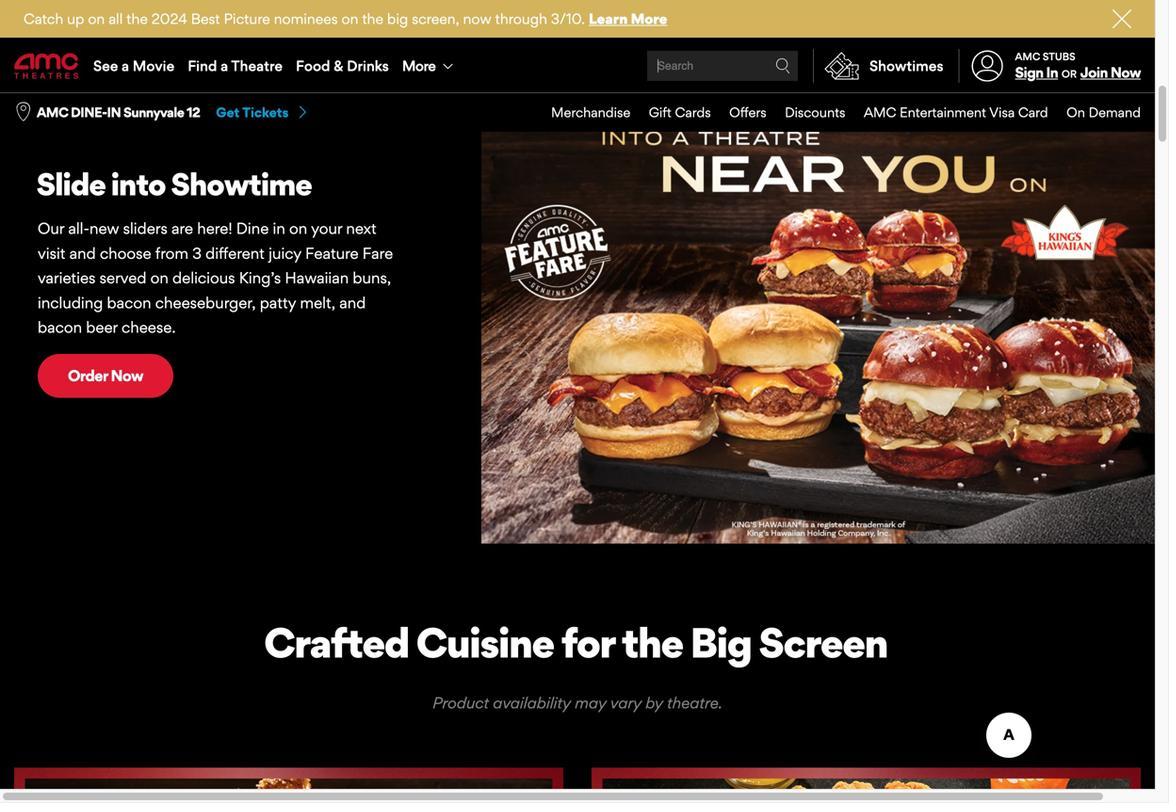 Task type: locate. For each thing, give the bounding box(es) containing it.
tickets
[[242, 104, 289, 121]]

amc dine-in sunnyvale 12
[[37, 104, 200, 121]]

screen
[[759, 618, 888, 668]]

&
[[334, 57, 343, 74]]

amc up the sign
[[1015, 50, 1041, 63]]

1 horizontal spatial amc
[[864, 104, 896, 121]]

choose
[[100, 244, 151, 263]]

1 a from the left
[[122, 57, 129, 74]]

order
[[68, 366, 108, 385]]

through
[[495, 10, 547, 27]]

1 vertical spatial menu
[[533, 93, 1141, 132]]

0 vertical spatial menu
[[0, 40, 1155, 92]]

amc down showtimes link
[[864, 104, 896, 121]]

amc inside amc stubs sign in or join now
[[1015, 50, 1041, 63]]

different
[[206, 244, 265, 263]]

patty
[[260, 293, 296, 312]]

more
[[631, 10, 668, 27], [402, 57, 436, 74]]

nominees
[[274, 10, 338, 27]]

new
[[90, 219, 119, 238]]

food & drinks link
[[289, 40, 396, 92]]

learn more link
[[589, 10, 668, 27]]

buns,
[[353, 269, 391, 288]]

1 horizontal spatial a
[[221, 57, 228, 74]]

amc inside button
[[37, 104, 68, 121]]

discounts link
[[767, 93, 846, 132]]

gift cards
[[649, 104, 711, 121]]

user profile image
[[961, 50, 1014, 82]]

fare
[[363, 244, 393, 263]]

into
[[111, 166, 165, 203]]

3
[[192, 244, 202, 263]]

entertainment
[[900, 104, 987, 121]]

2 horizontal spatial amc
[[1015, 50, 1041, 63]]

beer
[[86, 318, 118, 337]]

now right join
[[1111, 64, 1141, 81]]

gift cards link
[[631, 93, 711, 132]]

find a theatre
[[188, 57, 283, 74]]

menu containing merchandise
[[533, 93, 1141, 132]]

food
[[296, 57, 330, 74]]

showtime
[[171, 166, 312, 203]]

0 horizontal spatial more
[[402, 57, 436, 74]]

cookie consent banner dialog
[[0, 718, 1155, 790]]

amc logo image
[[14, 53, 80, 79], [14, 53, 80, 79]]

visit
[[38, 244, 65, 263]]

melt,
[[300, 293, 335, 312]]

all-
[[68, 219, 90, 238]]

0 horizontal spatial and
[[69, 244, 96, 263]]

amc dine-in sunnyvale 12 button
[[37, 103, 200, 122]]

on right in
[[289, 219, 307, 238]]

amc
[[1015, 50, 1041, 63], [864, 104, 896, 121], [37, 104, 68, 121]]

amc left dine-
[[37, 104, 68, 121]]

stubs
[[1043, 50, 1076, 63]]

on
[[88, 10, 105, 27], [342, 10, 358, 27], [289, 219, 307, 238], [150, 269, 169, 288]]

1 vertical spatial now
[[111, 366, 143, 385]]

more inside more button
[[402, 57, 436, 74]]

showtimes
[[870, 57, 944, 74]]

a right find
[[221, 57, 228, 74]]

a for movie
[[122, 57, 129, 74]]

0 vertical spatial bacon
[[107, 293, 151, 312]]

slide
[[36, 166, 105, 203]]

our
[[38, 219, 64, 238]]

and down 'buns,'
[[339, 293, 366, 312]]

the right all
[[126, 10, 148, 27]]

or
[[1062, 68, 1077, 80]]

dialog
[[0, 0, 1169, 804]]

cheese.
[[122, 318, 176, 337]]

king's
[[239, 269, 281, 288]]

0 horizontal spatial now
[[111, 366, 143, 385]]

in
[[1046, 64, 1058, 81]]

demand
[[1089, 104, 1141, 121]]

0 horizontal spatial a
[[122, 57, 129, 74]]

slide into showtime
[[36, 166, 312, 203]]

2 a from the left
[[221, 57, 228, 74]]

amc for in
[[37, 104, 68, 121]]

on right nominees
[[342, 10, 358, 27]]

now
[[1111, 64, 1141, 81], [111, 366, 143, 385]]

bacon down including
[[38, 318, 82, 337]]

now right order
[[111, 366, 143, 385]]

cuisine
[[416, 618, 554, 668]]

1 vertical spatial and
[[339, 293, 366, 312]]

sliders
[[123, 219, 168, 238]]

amc stubs sign in or join now
[[1015, 50, 1141, 81]]

including
[[38, 293, 103, 312]]

more right learn
[[631, 10, 668, 27]]

bacon
[[107, 293, 151, 312], [38, 318, 82, 337]]

big
[[690, 618, 751, 668]]

in
[[107, 104, 121, 121]]

see a movie link
[[87, 40, 181, 92]]

1 horizontal spatial the
[[362, 10, 384, 27]]

2024
[[151, 10, 187, 27]]

and down all-
[[69, 244, 96, 263]]

search the AMC website text field
[[655, 59, 776, 73]]

the left big
[[362, 10, 384, 27]]

merchandise
[[551, 104, 631, 121]]

the up by
[[622, 618, 683, 668]]

menu up merchandise link
[[0, 40, 1155, 92]]

big
[[387, 10, 408, 27]]

0 vertical spatial now
[[1111, 64, 1141, 81]]

find a theatre link
[[181, 40, 289, 92]]

1 horizontal spatial bacon
[[107, 293, 151, 312]]

menu
[[0, 40, 1155, 92], [533, 93, 1141, 132]]

on down from on the left top of page
[[150, 269, 169, 288]]

sign in or join amc stubs element
[[959, 40, 1141, 92]]

the
[[126, 10, 148, 27], [362, 10, 384, 27], [622, 618, 683, 668]]

catch
[[24, 10, 63, 27]]

a right see
[[122, 57, 129, 74]]

menu down showtimes image
[[533, 93, 1141, 132]]

menu containing more
[[0, 40, 1155, 92]]

bacon down served
[[107, 293, 151, 312]]

more down screen,
[[402, 57, 436, 74]]

0 horizontal spatial amc
[[37, 104, 68, 121]]

0 vertical spatial more
[[631, 10, 668, 27]]

1 horizontal spatial now
[[1111, 64, 1141, 81]]

1 horizontal spatial and
[[339, 293, 366, 312]]

1 vertical spatial bacon
[[38, 318, 82, 337]]

showtimes image
[[814, 49, 870, 83]]

1 vertical spatial more
[[402, 57, 436, 74]]

cheeseburger,
[[155, 293, 256, 312]]

here!
[[197, 219, 232, 238]]

for
[[561, 618, 614, 668]]

offers
[[729, 104, 767, 121]]

0 horizontal spatial the
[[126, 10, 148, 27]]

0 vertical spatial and
[[69, 244, 96, 263]]



Task type: vqa. For each thing, say whether or not it's contained in the screenshot.
"Search The Amc Website" text box to the top
no



Task type: describe. For each thing, give the bounding box(es) containing it.
dine
[[236, 219, 269, 238]]

in
[[273, 219, 285, 238]]

on demand
[[1067, 104, 1141, 121]]

by
[[646, 694, 663, 713]]

sunnyvale
[[123, 104, 184, 121]]

may
[[575, 694, 607, 713]]

gift
[[649, 104, 672, 121]]

varieties
[[38, 269, 96, 288]]

all
[[109, 10, 123, 27]]

screen,
[[412, 10, 460, 27]]

dine-
[[71, 104, 107, 121]]

now inside amc stubs sign in or join now
[[1111, 64, 1141, 81]]

card
[[1018, 104, 1048, 121]]

12
[[187, 104, 200, 121]]

drinks
[[347, 57, 389, 74]]

crafted
[[264, 618, 409, 668]]

sign in button
[[1015, 64, 1058, 81]]

a for theatre
[[221, 57, 228, 74]]

crafted cuisine for the big screen
[[264, 618, 888, 668]]

next
[[346, 219, 377, 238]]

theatre
[[231, 57, 283, 74]]

now
[[463, 10, 492, 27]]

on left all
[[88, 10, 105, 27]]

pretzel bites image
[[14, 768, 563, 804]]

vary
[[610, 694, 642, 713]]

join now button
[[1081, 64, 1141, 81]]

picture
[[224, 10, 270, 27]]

feature
[[305, 244, 359, 263]]

see a movie
[[93, 57, 174, 74]]

availability
[[493, 694, 571, 713]]

amc entertainment visa card link
[[846, 93, 1048, 132]]

1 horizontal spatial more
[[631, 10, 668, 27]]

cards
[[675, 104, 711, 121]]

amc for sign
[[1015, 50, 1041, 63]]

amc entertainment visa card
[[864, 104, 1048, 121]]

join
[[1081, 64, 1108, 81]]

product
[[433, 694, 489, 713]]

0 horizontal spatial bacon
[[38, 318, 82, 337]]

juicy
[[269, 244, 301, 263]]

up
[[67, 10, 84, 27]]

get tickets link
[[216, 104, 309, 121]]

from
[[155, 244, 188, 263]]

find
[[188, 57, 217, 74]]

on
[[1067, 104, 1085, 121]]

delicious
[[172, 269, 235, 288]]

sign
[[1015, 64, 1044, 81]]

learn
[[589, 10, 628, 27]]

more button
[[396, 40, 464, 92]]

best
[[191, 10, 220, 27]]

merchandise link
[[533, 93, 631, 132]]

get
[[216, 104, 240, 121]]

your
[[311, 219, 342, 238]]

order now
[[68, 366, 143, 385]]

our all-new sliders are here! dine in on your next visit and choose from 3 different juicy feature fare varieties served on delicious king's hawaiian buns, including bacon cheeseburger, patty melt, and bacon beer cheese.
[[38, 219, 393, 337]]

visa
[[990, 104, 1015, 121]]

submit search icon image
[[776, 58, 791, 73]]

discounts
[[785, 104, 846, 121]]

served
[[100, 269, 146, 288]]

movie
[[133, 57, 174, 74]]

see
[[93, 57, 118, 74]]

product availability may vary by theatre.
[[433, 694, 723, 713]]

hawaiian
[[285, 269, 349, 288]]

2 horizontal spatial the
[[622, 618, 683, 668]]

are
[[171, 219, 193, 238]]

3/10.
[[551, 10, 585, 27]]

amc for visa
[[864, 104, 896, 121]]

showtimes link
[[813, 49, 944, 83]]

chicken tenders image
[[592, 768, 1141, 804]]

catch up on all the 2024 best picture nominees on the big screen, now through 3/10. learn more
[[24, 10, 668, 27]]

theatre.
[[667, 694, 723, 713]]



